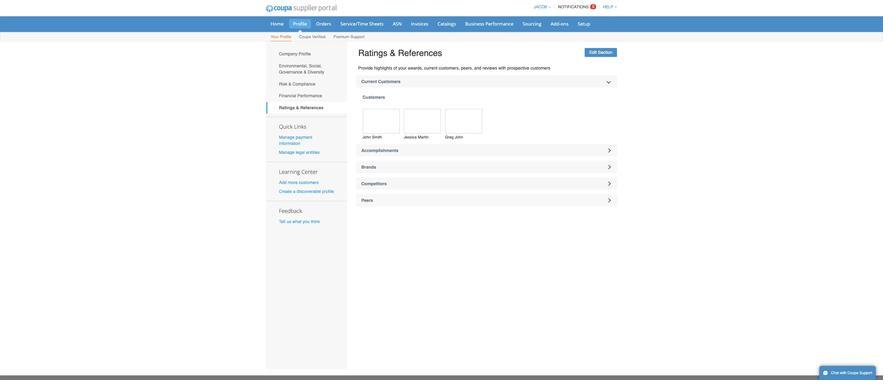 Task type: locate. For each thing, give the bounding box(es) containing it.
jacob
[[534, 5, 547, 9]]

customers right prospective
[[531, 65, 550, 70]]

coupa inside coupa verified link
[[299, 34, 311, 39]]

asn link
[[389, 19, 406, 28]]

& left diversity
[[304, 70, 307, 75]]

1 horizontal spatial coupa
[[848, 371, 859, 375]]

social,
[[309, 63, 322, 68]]

1 vertical spatial performance
[[297, 93, 322, 98]]

competitors heading
[[356, 178, 617, 190]]

john smith
[[363, 135, 382, 140]]

1 vertical spatial profile
[[280, 34, 291, 39]]

environmental, social, governance & diversity link
[[266, 60, 347, 78]]

0 vertical spatial customers
[[378, 79, 401, 84]]

ratings & references up your
[[358, 48, 442, 58]]

invoices
[[411, 21, 428, 27]]

customers
[[531, 65, 550, 70], [299, 180, 319, 185]]

with right reviews
[[498, 65, 506, 70]]

ratings down the financial
[[279, 105, 295, 110]]

of
[[394, 65, 397, 70]]

&
[[390, 48, 396, 58], [304, 70, 307, 75], [289, 81, 291, 86], [296, 105, 299, 110]]

highlights
[[374, 65, 392, 70]]

navigation containing notifications 0
[[531, 1, 617, 13]]

brands heading
[[356, 161, 617, 173]]

sourcing
[[523, 21, 542, 27]]

1 horizontal spatial support
[[860, 371, 873, 375]]

ons
[[561, 21, 569, 27]]

create a discoverable profile
[[279, 189, 334, 194]]

references down financial performance link
[[300, 105, 324, 110]]

john left smith
[[363, 135, 371, 140]]

1 horizontal spatial performance
[[486, 21, 514, 27]]

profile inside "your profile" "link"
[[280, 34, 291, 39]]

0 horizontal spatial performance
[[297, 93, 322, 98]]

navigation
[[531, 1, 617, 13]]

0 horizontal spatial customers
[[299, 180, 319, 185]]

help
[[603, 5, 613, 9]]

coupa verified link
[[299, 33, 326, 41]]

1 vertical spatial customers
[[363, 95, 385, 100]]

tell us what you think button
[[279, 219, 320, 225]]

0 horizontal spatial references
[[300, 105, 324, 110]]

0 horizontal spatial john
[[363, 135, 371, 140]]

0 vertical spatial with
[[498, 65, 506, 70]]

company profile
[[279, 52, 311, 56]]

1 vertical spatial references
[[300, 105, 324, 110]]

0 vertical spatial customers
[[531, 65, 550, 70]]

with right chat
[[840, 371, 847, 375]]

jessica martin image
[[404, 109, 441, 134]]

company profile link
[[266, 48, 347, 60]]

sourcing link
[[519, 19, 546, 28]]

0 vertical spatial references
[[398, 48, 442, 58]]

verified
[[312, 34, 325, 39]]

ratings
[[358, 48, 388, 58], [279, 105, 295, 110]]

2 vertical spatial profile
[[299, 52, 311, 56]]

think
[[311, 219, 320, 224]]

ratings & references down financial performance
[[279, 105, 324, 110]]

profile for company profile
[[299, 52, 311, 56]]

1 horizontal spatial john
[[455, 135, 463, 140]]

invoices link
[[407, 19, 432, 28]]

center
[[301, 168, 318, 176]]

with inside button
[[840, 371, 847, 375]]

1 horizontal spatial references
[[398, 48, 442, 58]]

current
[[424, 65, 438, 70]]

accomplishments heading
[[356, 145, 617, 157]]

0 horizontal spatial coupa
[[299, 34, 311, 39]]

asn
[[393, 21, 402, 27]]

ratings up provide
[[358, 48, 388, 58]]

profile down coupa supplier portal image
[[293, 21, 307, 27]]

coupa
[[299, 34, 311, 39], [848, 371, 859, 375]]

performance down risk & compliance link
[[297, 93, 322, 98]]

manage up "information" at top
[[279, 135, 295, 140]]

0 horizontal spatial with
[[498, 65, 506, 70]]

0
[[592, 4, 595, 9]]

support
[[351, 34, 365, 39], [860, 371, 873, 375]]

add-
[[551, 21, 561, 27]]

competitors button
[[356, 178, 617, 190]]

profile inside company profile link
[[299, 52, 311, 56]]

premium support
[[333, 34, 365, 39]]

references
[[398, 48, 442, 58], [300, 105, 324, 110]]

awards,
[[408, 65, 423, 70]]

add-ons
[[551, 21, 569, 27]]

john
[[363, 135, 371, 140], [455, 135, 463, 140]]

0 vertical spatial performance
[[486, 21, 514, 27]]

0 horizontal spatial ratings
[[279, 105, 295, 110]]

jacob link
[[531, 5, 551, 9]]

1 vertical spatial with
[[840, 371, 847, 375]]

greg john
[[445, 135, 463, 140]]

profile up environmental, social, governance & diversity link at left top
[[299, 52, 311, 56]]

service/time sheets link
[[336, 19, 388, 28]]

ratings & references
[[358, 48, 442, 58], [279, 105, 324, 110]]

coupa left verified
[[299, 34, 311, 39]]

your profile
[[271, 34, 291, 39]]

customers down of
[[378, 79, 401, 84]]

profile
[[293, 21, 307, 27], [280, 34, 291, 39], [299, 52, 311, 56]]

john right greg
[[455, 135, 463, 140]]

references up awards,
[[398, 48, 442, 58]]

0 horizontal spatial support
[[351, 34, 365, 39]]

support inside button
[[860, 371, 873, 375]]

profile inside profile link
[[293, 21, 307, 27]]

0 horizontal spatial ratings & references
[[279, 105, 324, 110]]

profile right your
[[280, 34, 291, 39]]

discoverable
[[297, 189, 321, 194]]

manage inside "manage payment information"
[[279, 135, 295, 140]]

1 horizontal spatial with
[[840, 371, 847, 375]]

a
[[293, 189, 296, 194]]

more
[[288, 180, 298, 185]]

home link
[[267, 19, 288, 28]]

manage legal entities
[[279, 150, 320, 155]]

0 vertical spatial manage
[[279, 135, 295, 140]]

with
[[498, 65, 506, 70], [840, 371, 847, 375]]

add more customers link
[[279, 180, 319, 185]]

catalogs
[[438, 21, 456, 27]]

1 horizontal spatial ratings & references
[[358, 48, 442, 58]]

performance
[[486, 21, 514, 27], [297, 93, 322, 98]]

current customers heading
[[356, 75, 617, 88]]

learning center
[[279, 168, 318, 176]]

0 vertical spatial coupa
[[299, 34, 311, 39]]

1 vertical spatial coupa
[[848, 371, 859, 375]]

orders
[[316, 21, 331, 27]]

performance inside financial performance link
[[297, 93, 322, 98]]

1 vertical spatial customers
[[299, 180, 319, 185]]

tell
[[279, 219, 285, 224]]

martin
[[418, 135, 429, 140]]

manage
[[279, 135, 295, 140], [279, 150, 295, 155]]

financial performance
[[279, 93, 322, 98]]

customers down current
[[363, 95, 385, 100]]

tell us what you think
[[279, 219, 320, 224]]

manage for manage payment information
[[279, 135, 295, 140]]

coupa supplier portal image
[[261, 1, 341, 16]]

financial
[[279, 93, 296, 98]]

greg john image
[[445, 109, 482, 134]]

performance inside business performance link
[[486, 21, 514, 27]]

provide
[[358, 65, 373, 70]]

manage down "information" at top
[[279, 150, 295, 155]]

peers button
[[356, 194, 617, 207]]

you
[[303, 219, 310, 224]]

and
[[474, 65, 481, 70]]

financial performance link
[[266, 90, 347, 102]]

1 manage from the top
[[279, 135, 295, 140]]

2 john from the left
[[455, 135, 463, 140]]

customers up "discoverable"
[[299, 180, 319, 185]]

1 vertical spatial manage
[[279, 150, 295, 155]]

1 vertical spatial ratings & references
[[279, 105, 324, 110]]

& right the "risk"
[[289, 81, 291, 86]]

catalogs link
[[434, 19, 460, 28]]

payment
[[296, 135, 312, 140]]

performance right business
[[486, 21, 514, 27]]

business performance link
[[461, 19, 518, 28]]

orders link
[[312, 19, 335, 28]]

profile
[[322, 189, 334, 194]]

0 vertical spatial profile
[[293, 21, 307, 27]]

coupa right chat
[[848, 371, 859, 375]]

2 manage from the top
[[279, 150, 295, 155]]

1 horizontal spatial ratings
[[358, 48, 388, 58]]

peers heading
[[356, 194, 617, 207]]

competitors
[[361, 181, 387, 186]]

0 vertical spatial support
[[351, 34, 365, 39]]

manage payment information
[[279, 135, 312, 146]]

risk & compliance link
[[266, 78, 347, 90]]

& down financial performance
[[296, 105, 299, 110]]

1 vertical spatial support
[[860, 371, 873, 375]]

0 vertical spatial ratings & references
[[358, 48, 442, 58]]



Task type: vqa. For each thing, say whether or not it's contained in the screenshot.
the Premium Support link on the top
yes



Task type: describe. For each thing, give the bounding box(es) containing it.
peers,
[[461, 65, 473, 70]]

notifications 0
[[558, 4, 595, 9]]

help link
[[600, 5, 617, 9]]

your
[[398, 65, 407, 70]]

section
[[598, 50, 613, 55]]

your
[[271, 34, 279, 39]]

setup link
[[574, 19, 594, 28]]

customers inside dropdown button
[[378, 79, 401, 84]]

edit
[[590, 50, 597, 55]]

add-ons link
[[547, 19, 573, 28]]

smith
[[372, 135, 382, 140]]

create
[[279, 189, 292, 194]]

jessica
[[404, 135, 417, 140]]

current customers
[[361, 79, 401, 84]]

customers,
[[439, 65, 460, 70]]

compliance
[[293, 81, 315, 86]]

business
[[465, 21, 484, 27]]

current
[[361, 79, 377, 84]]

peers
[[361, 198, 373, 203]]

links
[[294, 123, 306, 130]]

diversity
[[308, 70, 324, 75]]

environmental,
[[279, 63, 308, 68]]

reviews
[[483, 65, 497, 70]]

quick
[[279, 123, 293, 130]]

information
[[279, 141, 300, 146]]

chat with coupa support
[[831, 371, 873, 375]]

legal
[[296, 150, 305, 155]]

add more customers
[[279, 180, 319, 185]]

greg
[[445, 135, 454, 140]]

coupa verified
[[299, 34, 325, 39]]

risk
[[279, 81, 287, 86]]

profile for your profile
[[280, 34, 291, 39]]

1 john from the left
[[363, 135, 371, 140]]

1 vertical spatial ratings
[[279, 105, 295, 110]]

john smith image
[[363, 109, 400, 134]]

environmental, social, governance & diversity
[[279, 63, 324, 75]]

manage legal entities link
[[279, 150, 320, 155]]

feedback
[[279, 207, 302, 215]]

manage for manage legal entities
[[279, 150, 295, 155]]

jessica martin
[[404, 135, 429, 140]]

manage payment information link
[[279, 135, 312, 146]]

risk & compliance
[[279, 81, 315, 86]]

performance for financial performance
[[297, 93, 322, 98]]

create a discoverable profile link
[[279, 189, 334, 194]]

premium support link
[[333, 33, 365, 41]]

chat with coupa support button
[[819, 366, 876, 380]]

notifications
[[558, 5, 589, 9]]

business performance
[[465, 21, 514, 27]]

& inside environmental, social, governance & diversity
[[304, 70, 307, 75]]

us
[[287, 219, 291, 224]]

support inside 'link'
[[351, 34, 365, 39]]

coupa inside chat with coupa support button
[[848, 371, 859, 375]]

provide highlights of your awards, current customers, peers, and reviews with prospective customers
[[358, 65, 550, 70]]

chat
[[831, 371, 839, 375]]

brands
[[361, 165, 376, 170]]

what
[[292, 219, 302, 224]]

premium
[[333, 34, 349, 39]]

prospective
[[507, 65, 529, 70]]

learning
[[279, 168, 300, 176]]

quick links
[[279, 123, 306, 130]]

profile link
[[289, 19, 311, 28]]

service/time sheets
[[340, 21, 384, 27]]

accomplishments
[[361, 148, 399, 153]]

home
[[271, 21, 284, 27]]

0 vertical spatial ratings
[[358, 48, 388, 58]]

ratings & references link
[[266, 102, 347, 114]]

brands button
[[356, 161, 617, 173]]

service/time
[[340, 21, 368, 27]]

& up of
[[390, 48, 396, 58]]

current customers button
[[356, 75, 617, 88]]

accomplishments button
[[356, 145, 617, 157]]

performance for business performance
[[486, 21, 514, 27]]

your profile link
[[270, 33, 292, 41]]

entities
[[306, 150, 320, 155]]

1 horizontal spatial customers
[[531, 65, 550, 70]]

setup
[[578, 21, 590, 27]]



